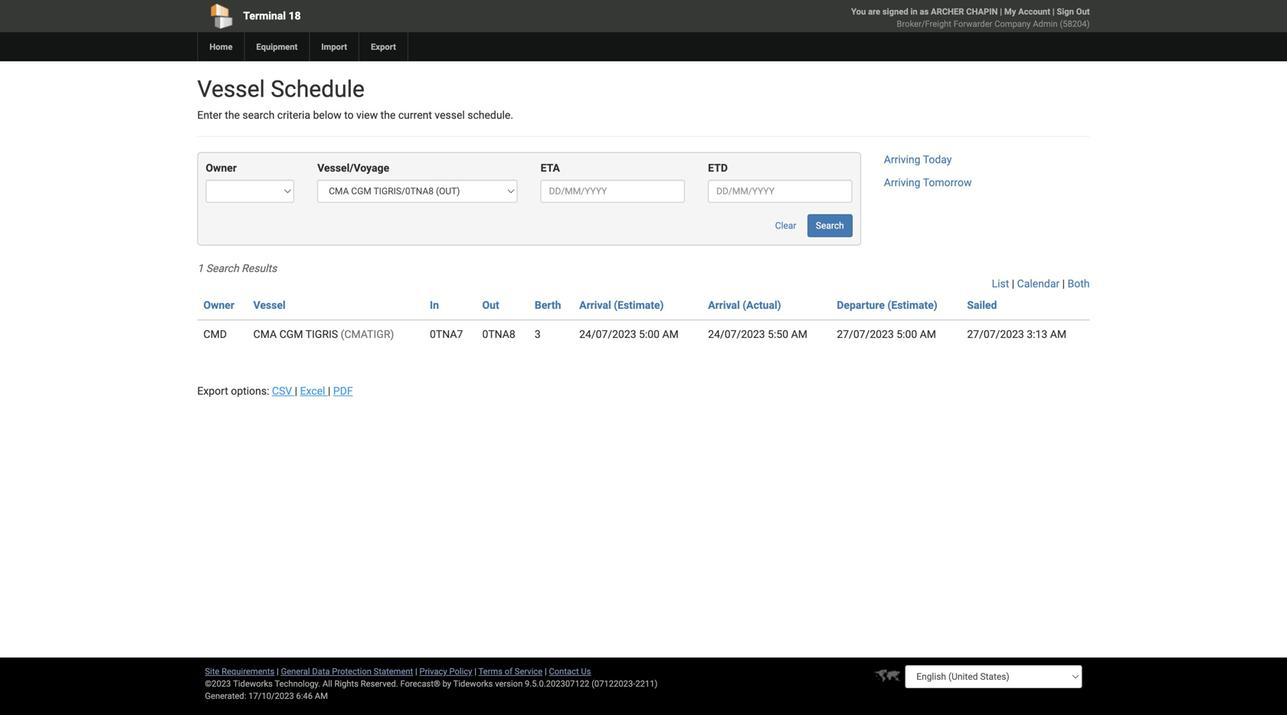 Task type: locate. For each thing, give the bounding box(es) containing it.
calendar link
[[1018, 277, 1060, 290]]

1 vertical spatial arriving
[[884, 176, 921, 189]]

1 horizontal spatial (estimate)
[[888, 299, 938, 311]]

export left the 'options:'
[[197, 385, 228, 397]]

both link
[[1068, 277, 1090, 290]]

tideworks
[[453, 679, 493, 689]]

0 vertical spatial owner
[[206, 162, 237, 174]]

am down all
[[315, 691, 328, 701]]

0 horizontal spatial export
[[197, 385, 228, 397]]

0 vertical spatial search
[[816, 220, 844, 231]]

import link
[[309, 32, 359, 61]]

0 horizontal spatial search
[[206, 262, 239, 275]]

owner down enter
[[206, 162, 237, 174]]

24/07/2023 down the arrival (actual) link
[[708, 328, 765, 341]]

1 horizontal spatial 27/07/2023
[[967, 328, 1025, 341]]

vessel up cma at the top left of page
[[253, 299, 286, 311]]

2 24/07/2023 from the left
[[708, 328, 765, 341]]

search inside button
[[816, 220, 844, 231]]

am for 27/07/2023 3:13 am
[[1051, 328, 1067, 341]]

vessel up enter
[[197, 75, 265, 103]]

forecast®
[[400, 679, 441, 689]]

24/07/2023 down arrival (estimate)
[[580, 328, 637, 341]]

1 horizontal spatial search
[[816, 220, 844, 231]]

5:00 down departure (estimate) link
[[897, 328, 918, 341]]

out
[[1077, 7, 1090, 16], [482, 299, 499, 311]]

export for export options: csv | excel | pdf
[[197, 385, 228, 397]]

terms of service link
[[479, 666, 543, 676]]

©2023 tideworks
[[205, 679, 273, 689]]

the right view
[[381, 109, 396, 121]]

arrival left (actual) at the top right
[[708, 299, 740, 311]]

2 5:00 from the left
[[897, 328, 918, 341]]

5:00 for 24/07/2023
[[639, 328, 660, 341]]

you are signed in as archer chapin | my account | sign out broker/freight forwarder company admin (58204)
[[852, 7, 1090, 29]]

27/07/2023 down sailed
[[967, 328, 1025, 341]]

1 vertical spatial search
[[206, 262, 239, 275]]

1 vertical spatial owner
[[203, 299, 234, 311]]

| right csv
[[295, 385, 297, 397]]

2 (estimate) from the left
[[888, 299, 938, 311]]

am for 24/07/2023 5:00 am
[[663, 328, 679, 341]]

1 horizontal spatial 24/07/2023
[[708, 328, 765, 341]]

my
[[1005, 7, 1016, 16]]

2 27/07/2023 from the left
[[967, 328, 1025, 341]]

requirements
[[222, 666, 275, 676]]

am for 27/07/2023 5:00 am
[[920, 328, 937, 341]]

equipment link
[[244, 32, 309, 61]]

(estimate) down 1 search results list | calendar | both at top
[[614, 299, 664, 311]]

5:00 for 27/07/2023
[[897, 328, 918, 341]]

export options: csv | excel | pdf
[[197, 385, 353, 397]]

1 (estimate) from the left
[[614, 299, 664, 311]]

2 arriving from the top
[[884, 176, 921, 189]]

0 horizontal spatial 27/07/2023
[[837, 328, 894, 341]]

0 vertical spatial export
[[371, 42, 396, 52]]

results
[[242, 262, 277, 275]]

criteria
[[277, 109, 310, 121]]

vessel inside vessel schedule enter the search criteria below to view the current vessel schedule.
[[197, 75, 265, 103]]

1 horizontal spatial arrival
[[708, 299, 740, 311]]

1 the from the left
[[225, 109, 240, 121]]

signed
[[883, 7, 909, 16]]

out link
[[482, 299, 499, 311]]

arriving down arriving today link
[[884, 176, 921, 189]]

eta
[[541, 162, 560, 174]]

1 vertical spatial out
[[482, 299, 499, 311]]

rights
[[335, 679, 359, 689]]

27/07/2023 5:00 am
[[837, 328, 937, 341]]

0 horizontal spatial arrival
[[580, 299, 611, 311]]

arriving tomorrow
[[884, 176, 972, 189]]

export down terminal 18 "link"
[[371, 42, 396, 52]]

am down departure (estimate) link
[[920, 328, 937, 341]]

arriving
[[884, 153, 921, 166], [884, 176, 921, 189]]

out up 0tna8
[[482, 299, 499, 311]]

24/07/2023 for 24/07/2023 5:00 am
[[580, 328, 637, 341]]

arriving up arriving tomorrow
[[884, 153, 921, 166]]

| right list link
[[1012, 277, 1015, 290]]

am right "5:50"
[[791, 328, 808, 341]]

(actual)
[[743, 299, 781, 311]]

cma
[[253, 328, 277, 341]]

18
[[289, 10, 301, 22]]

the
[[225, 109, 240, 121], [381, 109, 396, 121]]

you
[[852, 7, 866, 16]]

1 arriving from the top
[[884, 153, 921, 166]]

1 horizontal spatial 5:00
[[897, 328, 918, 341]]

ETA text field
[[541, 180, 685, 203]]

0 horizontal spatial 5:00
[[639, 328, 660, 341]]

am down arrival (estimate)
[[663, 328, 679, 341]]

the right enter
[[225, 109, 240, 121]]

search inside 1 search results list | calendar | both
[[206, 262, 239, 275]]

data
[[312, 666, 330, 676]]

search right clear button
[[816, 220, 844, 231]]

list link
[[992, 277, 1010, 290]]

3
[[535, 328, 541, 341]]

options:
[[231, 385, 269, 397]]

am inside site requirements | general data protection statement | privacy policy | terms of service | contact us ©2023 tideworks technology. all rights reserved. forecast® by tideworks version 9.5.0.202307122 (07122023-2211) generated: 17/10/2023 6:46 am
[[315, 691, 328, 701]]

arrival (actual)
[[708, 299, 781, 311]]

1 vertical spatial vessel
[[253, 299, 286, 311]]

export for export
[[371, 42, 396, 52]]

3:13
[[1027, 328, 1048, 341]]

sign out link
[[1057, 7, 1090, 16]]

27/07/2023
[[837, 328, 894, 341], [967, 328, 1025, 341]]

arrival (actual) link
[[708, 299, 781, 311]]

0 vertical spatial arriving
[[884, 153, 921, 166]]

0 vertical spatial vessel
[[197, 75, 265, 103]]

1 horizontal spatial the
[[381, 109, 396, 121]]

0 horizontal spatial 24/07/2023
[[580, 328, 637, 341]]

1 27/07/2023 from the left
[[837, 328, 894, 341]]

site
[[205, 666, 220, 676]]

| left general
[[277, 666, 279, 676]]

search right the 1
[[206, 262, 239, 275]]

terminal
[[243, 10, 286, 22]]

csv
[[272, 385, 292, 397]]

1 vertical spatial export
[[197, 385, 228, 397]]

| up 'tideworks'
[[475, 666, 477, 676]]

1 horizontal spatial out
[[1077, 7, 1090, 16]]

arrival up 24/07/2023 5:00 am
[[580, 299, 611, 311]]

5:00 down arrival (estimate)
[[639, 328, 660, 341]]

(estimate)
[[614, 299, 664, 311], [888, 299, 938, 311]]

am
[[663, 328, 679, 341], [791, 328, 808, 341], [920, 328, 937, 341], [1051, 328, 1067, 341], [315, 691, 328, 701]]

view
[[356, 109, 378, 121]]

cmd
[[203, 328, 227, 341]]

all
[[323, 679, 332, 689]]

2 arrival from the left
[[708, 299, 740, 311]]

0tna7
[[430, 328, 463, 341]]

sign
[[1057, 7, 1074, 16]]

1 horizontal spatial export
[[371, 42, 396, 52]]

am right 3:13
[[1051, 328, 1067, 341]]

vessel for vessel schedule enter the search criteria below to view the current vessel schedule.
[[197, 75, 265, 103]]

(estimate) up 27/07/2023 5:00 am
[[888, 299, 938, 311]]

arrival for arrival (actual)
[[708, 299, 740, 311]]

0 horizontal spatial the
[[225, 109, 240, 121]]

privacy
[[420, 666, 447, 676]]

1 5:00 from the left
[[639, 328, 660, 341]]

my account link
[[1005, 7, 1051, 16]]

0 horizontal spatial (estimate)
[[614, 299, 664, 311]]

| up forecast®
[[415, 666, 418, 676]]

1 24/07/2023 from the left
[[580, 328, 637, 341]]

27/07/2023 down departure
[[837, 328, 894, 341]]

departure (estimate) link
[[837, 299, 938, 311]]

cma cgm tigris (cmatigr)
[[253, 328, 394, 341]]

version
[[495, 679, 523, 689]]

arriving today
[[884, 153, 952, 166]]

(cmatigr)
[[341, 328, 394, 341]]

1 arrival from the left
[[580, 299, 611, 311]]

arrival for arrival (estimate)
[[580, 299, 611, 311]]

0 vertical spatial out
[[1077, 7, 1090, 16]]

(07122023-
[[592, 679, 636, 689]]

technology.
[[275, 679, 321, 689]]

forwarder
[[954, 19, 993, 29]]

24/07/2023 for 24/07/2023 5:50 am
[[708, 328, 765, 341]]

departure (estimate)
[[837, 299, 938, 311]]

out up (58204)
[[1077, 7, 1090, 16]]

|
[[1000, 7, 1003, 16], [1053, 7, 1055, 16], [1012, 277, 1015, 290], [1063, 277, 1065, 290], [295, 385, 297, 397], [328, 385, 331, 397], [277, 666, 279, 676], [415, 666, 418, 676], [475, 666, 477, 676], [545, 666, 547, 676]]

sailed
[[967, 299, 997, 311]]

owner up cmd
[[203, 299, 234, 311]]

search
[[816, 220, 844, 231], [206, 262, 239, 275]]



Task type: describe. For each thing, give the bounding box(es) containing it.
statement
[[374, 666, 413, 676]]

general data protection statement link
[[281, 666, 413, 676]]

site requirements link
[[205, 666, 275, 676]]

service
[[515, 666, 543, 676]]

company
[[995, 19, 1031, 29]]

| left my
[[1000, 7, 1003, 16]]

| up 9.5.0.202307122
[[545, 666, 547, 676]]

as
[[920, 7, 929, 16]]

sailed link
[[967, 299, 997, 311]]

(58204)
[[1060, 19, 1090, 29]]

excel
[[300, 385, 325, 397]]

equipment
[[256, 42, 298, 52]]

in
[[430, 299, 439, 311]]

reserved.
[[361, 679, 398, 689]]

1 search results list | calendar | both
[[197, 262, 1090, 290]]

site requirements | general data protection statement | privacy policy | terms of service | contact us ©2023 tideworks technology. all rights reserved. forecast® by tideworks version 9.5.0.202307122 (07122023-2211) generated: 17/10/2023 6:46 am
[[205, 666, 658, 701]]

etd
[[708, 162, 728, 174]]

by
[[443, 679, 451, 689]]

us
[[581, 666, 591, 676]]

archer
[[931, 7, 964, 16]]

clear button
[[767, 214, 805, 237]]

out inside you are signed in as archer chapin | my account | sign out broker/freight forwarder company admin (58204)
[[1077, 7, 1090, 16]]

| left pdf 'link'
[[328, 385, 331, 397]]

berth
[[535, 299, 561, 311]]

calendar
[[1018, 277, 1060, 290]]

terminal 18
[[243, 10, 301, 22]]

home link
[[197, 32, 244, 61]]

24/07/2023 5:50 am
[[708, 328, 808, 341]]

| left both link
[[1063, 277, 1065, 290]]

27/07/2023 for 27/07/2023 3:13 am
[[967, 328, 1025, 341]]

general
[[281, 666, 310, 676]]

arrival (estimate) link
[[580, 299, 664, 311]]

arriving for arriving tomorrow
[[884, 176, 921, 189]]

schedule.
[[468, 109, 514, 121]]

in
[[911, 7, 918, 16]]

departure
[[837, 299, 885, 311]]

arriving for arriving today
[[884, 153, 921, 166]]

tigris
[[306, 328, 338, 341]]

terms
[[479, 666, 503, 676]]

24/07/2023 5:00 am
[[580, 328, 679, 341]]

in link
[[430, 299, 439, 311]]

(estimate) for arrival (estimate)
[[614, 299, 664, 311]]

today
[[923, 153, 952, 166]]

am for 24/07/2023 5:50 am
[[791, 328, 808, 341]]

search
[[243, 109, 275, 121]]

vessel schedule enter the search criteria below to view the current vessel schedule.
[[197, 75, 514, 121]]

below
[[313, 109, 342, 121]]

0 horizontal spatial out
[[482, 299, 499, 311]]

vessel for vessel
[[253, 299, 286, 311]]

1
[[197, 262, 203, 275]]

2 the from the left
[[381, 109, 396, 121]]

vessel/voyage
[[317, 162, 389, 174]]

6:46
[[296, 691, 313, 701]]

clear
[[775, 220, 797, 231]]

17/10/2023
[[248, 691, 294, 701]]

to
[[344, 109, 354, 121]]

account
[[1019, 7, 1051, 16]]

(estimate) for departure (estimate)
[[888, 299, 938, 311]]

both
[[1068, 277, 1090, 290]]

search button
[[808, 214, 853, 237]]

pdf link
[[333, 385, 353, 397]]

ETD text field
[[708, 180, 853, 203]]

tomorrow
[[923, 176, 972, 189]]

berth link
[[535, 299, 561, 311]]

policy
[[449, 666, 472, 676]]

are
[[868, 7, 881, 16]]

enter
[[197, 109, 222, 121]]

vessel
[[435, 109, 465, 121]]

csv link
[[272, 385, 295, 397]]

terminal 18 link
[[197, 0, 556, 32]]

list
[[992, 277, 1010, 290]]

owner link
[[203, 299, 234, 311]]

contact us link
[[549, 666, 591, 676]]

home
[[210, 42, 233, 52]]

privacy policy link
[[420, 666, 472, 676]]

of
[[505, 666, 513, 676]]

9.5.0.202307122
[[525, 679, 590, 689]]

excel link
[[300, 385, 328, 397]]

contact
[[549, 666, 579, 676]]

0tna8
[[482, 328, 516, 341]]

cgm
[[280, 328, 303, 341]]

| left sign
[[1053, 7, 1055, 16]]

arriving today link
[[884, 153, 952, 166]]

generated:
[[205, 691, 246, 701]]

27/07/2023 for 27/07/2023 5:00 am
[[837, 328, 894, 341]]

admin
[[1033, 19, 1058, 29]]

27/07/2023 3:13 am
[[967, 328, 1067, 341]]



Task type: vqa. For each thing, say whether or not it's contained in the screenshot.
the Privacy Policy Link
yes



